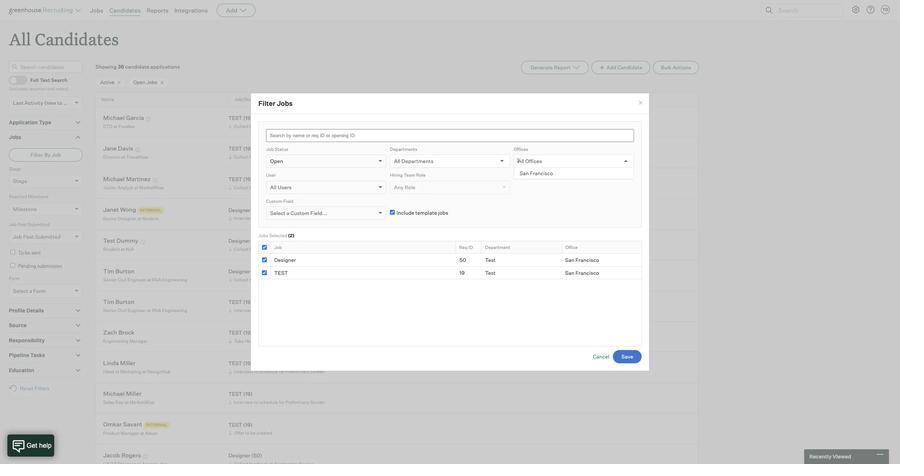 Task type: vqa. For each thing, say whether or not it's contained in the screenshot.
you.
no



Task type: locate. For each thing, give the bounding box(es) containing it.
5 (19) from the top
[[244, 330, 253, 336]]

be right to
[[25, 250, 30, 256]]

test (19) collect feedback in application review up user
[[229, 146, 314, 160]]

1 vertical spatial tim burton senior civil engineer at rsa engineering
[[103, 298, 187, 313]]

0 vertical spatial michael
[[103, 114, 125, 122]]

davis
[[118, 145, 133, 152]]

1 vertical spatial civil
[[118, 308, 127, 313]]

1 horizontal spatial open
[[270, 158, 283, 164]]

senior down janet
[[103, 216, 117, 221]]

3 in from the top
[[270, 185, 273, 190]]

marketwise inside michael miller sales rep at marketwise
[[130, 400, 155, 405]]

engineering
[[162, 277, 187, 283], [162, 308, 187, 313], [103, 338, 128, 344]]

1 vertical spatial form
[[33, 288, 46, 294]]

collect feedback in application review link up job status
[[228, 123, 316, 130]]

2 screen from the top
[[311, 400, 325, 405]]

0 vertical spatial candidates
[[109, 7, 141, 14]]

cto
[[103, 124, 113, 129]]

1 vertical spatial designer (50) collect feedback in application review
[[229, 268, 314, 283]]

3 collect feedback in application review link from the top
[[228, 184, 316, 191]]

rep
[[116, 400, 124, 405]]

feedback for test dummy
[[250, 246, 269, 252]]

hiring
[[390, 172, 403, 178]]

role
[[417, 172, 426, 178], [405, 184, 416, 190]]

open option
[[270, 158, 283, 164]]

1 vertical spatial san francisco
[[566, 257, 600, 263]]

1 vertical spatial be
[[274, 338, 279, 344]]

test dummy link
[[103, 237, 138, 245]]

2 in from the top
[[270, 154, 273, 160]]

tim burton senior civil engineer at rsa engineering down n/a
[[103, 268, 187, 283]]

collect feedback in application review link up "test (19) interview to schedule for holding tank"
[[228, 276, 316, 283]]

be inside test (19) offer to be created
[[251, 430, 256, 436]]

marketwise down "michael martinez has been in application review for more than 5 days" image
[[139, 185, 164, 190]]

collect for michael martinez
[[234, 185, 249, 190]]

1 vertical spatial engineering
[[162, 308, 187, 313]]

2 vertical spatial francisco
[[576, 270, 600, 276]]

application down status
[[274, 154, 298, 160]]

designer (50) collect feedback in application review for student at n/a
[[229, 238, 314, 252]]

be
[[25, 250, 30, 256], [274, 338, 279, 344], [251, 430, 256, 436]]

1 vertical spatial a
[[29, 288, 32, 294]]

feedback left open option
[[250, 154, 269, 160]]

san francisco
[[520, 170, 553, 176], [566, 257, 600, 263], [566, 270, 600, 276]]

greenhouse recruiting image
[[9, 6, 75, 15]]

michael up cto at foodies
[[103, 114, 125, 122]]

review
[[299, 124, 314, 129], [299, 154, 314, 160], [299, 185, 314, 190], [299, 246, 314, 252], [299, 277, 314, 283]]

4 for from the top
[[279, 400, 285, 405]]

1 horizontal spatial add
[[607, 64, 617, 71]]

interview to schedule for preliminary screen link up created
[[228, 399, 327, 406]]

1 vertical spatial marketwise
[[130, 400, 155, 405]]

3 schedule from the top
[[259, 369, 278, 374]]

designer (50) collect feedback in application review up "test (19) interview to schedule for holding tank"
[[229, 268, 314, 283]]

4 (19) from the top
[[244, 299, 253, 305]]

a up profile details
[[29, 288, 32, 294]]

test for engineering manager
[[229, 330, 242, 336]]

pipeline
[[9, 352, 29, 358]]

rsa for designer (50)
[[152, 277, 161, 283]]

0 vertical spatial stage
[[9, 166, 21, 171]]

zach brock engineering manager
[[103, 329, 148, 344]]

1 horizontal spatial sent
[[280, 338, 289, 344]]

test inside test (19) take home test to be sent
[[229, 330, 242, 336]]

engineering inside zach brock engineering manager
[[103, 338, 128, 344]]

2 horizontal spatial be
[[274, 338, 279, 344]]

1 vertical spatial senior
[[103, 277, 117, 283]]

marketwise down michael miller link
[[130, 400, 155, 405]]

1 test (19) collect feedback in application review from the top
[[229, 115, 314, 129]]

2 schedule from the top
[[259, 308, 278, 313]]

8 (19) from the top
[[244, 422, 253, 428]]

2 (19) from the top
[[244, 146, 253, 152]]

rogers
[[121, 452, 141, 459]]

(50) inside designer (50) interview to schedule for technical interview
[[252, 207, 262, 213]]

review for jane davis
[[299, 154, 314, 160]]

1 civil from the top
[[118, 277, 127, 283]]

for for tim burton
[[279, 308, 285, 313]]

3 for from the top
[[279, 369, 285, 374]]

for inside "test (19) interview to schedule for holding tank"
[[279, 308, 285, 313]]

feedback down jobs selected (2)
[[250, 246, 269, 252]]

miller inside linda miller head of marketing at designhub
[[120, 359, 136, 367]]

interview to schedule for preliminary screen link
[[228, 368, 327, 375], [228, 399, 327, 406]]

2 vertical spatial michael
[[103, 390, 125, 397]]

0 vertical spatial francisco
[[530, 170, 553, 176]]

0 vertical spatial civil
[[118, 277, 127, 283]]

be left created
[[251, 430, 256, 436]]

janet wong link
[[103, 206, 136, 215]]

filter right job/status
[[259, 99, 276, 107]]

michael garcia link
[[103, 114, 144, 123]]

schedule for tim burton
[[259, 308, 278, 313]]

engineer up brock
[[128, 308, 146, 313]]

(2)
[[288, 233, 295, 238]]

interview inside "test (19) interview to schedule for holding tank"
[[234, 308, 253, 313]]

michael up junior
[[103, 175, 125, 183]]

tank
[[303, 308, 313, 313]]

add for add
[[226, 7, 238, 14]]

(19) inside "test (19) interview to schedule for holding tank"
[[244, 299, 253, 305]]

michael martinez link
[[103, 175, 151, 184]]

1 vertical spatial test (19) collect feedback in application review
[[229, 146, 314, 160]]

2 collect from the top
[[234, 154, 249, 160]]

in down user
[[270, 185, 273, 190]]

test for senior civil engineer at rsa engineering
[[229, 299, 242, 305]]

1 horizontal spatial be
[[251, 430, 256, 436]]

1 collect from the top
[[234, 124, 249, 129]]

designer (50) collect feedback in application review down interview to schedule for technical interview link
[[229, 238, 314, 252]]

tim up zach
[[103, 298, 114, 306]]

0 vertical spatial manager
[[129, 338, 148, 344]]

2 for from the top
[[279, 308, 285, 313]]

Search candidates field
[[9, 61, 83, 73]]

open down showing 36 candidate applications
[[133, 79, 145, 85]]

tim burton senior civil engineer at rsa engineering for designer
[[103, 268, 187, 283]]

select inside filter jobs dialog
[[270, 210, 286, 216]]

0 horizontal spatial select
[[13, 288, 28, 294]]

0 vertical spatial role
[[417, 172, 426, 178]]

job post submitted down reached milestone element
[[9, 222, 50, 227]]

0 vertical spatial tim burton link
[[103, 268, 135, 276]]

test inside test (19) offer to be created
[[229, 422, 242, 428]]

interview to schedule for preliminary screen link down take home test to be sent link
[[228, 368, 327, 375]]

1 vertical spatial francisco
[[576, 257, 600, 263]]

post down reached
[[18, 222, 27, 227]]

technical
[[286, 216, 306, 221]]

job
[[266, 146, 274, 152], [52, 152, 61, 158], [9, 222, 17, 227], [13, 234, 22, 240], [274, 244, 282, 250]]

1 rsa from the top
[[152, 277, 161, 283]]

1 review from the top
[[299, 124, 314, 129]]

1 screen from the top
[[311, 369, 325, 374]]

1 horizontal spatial role
[[417, 172, 426, 178]]

feedback down user
[[250, 185, 269, 190]]

select inside the 'form' element
[[13, 288, 28, 294]]

2 vertical spatial senior
[[103, 308, 117, 313]]

collect feedback in application review link down jobs selected (2)
[[228, 246, 316, 253]]

in
[[270, 124, 273, 129], [270, 154, 273, 160], [270, 185, 273, 190], [270, 246, 273, 252], [270, 277, 273, 283]]

3 test (19) collect feedback in application review from the top
[[229, 176, 314, 190]]

0 vertical spatial internal
[[140, 208, 162, 213]]

internal for janet wong
[[140, 208, 162, 213]]

0 vertical spatial rsa
[[152, 277, 161, 283]]

2 civil from the top
[[118, 308, 127, 313]]

custom up designer (50) interview to schedule for technical interview
[[266, 198, 283, 204]]

miller inside michael miller sales rep at marketwise
[[126, 390, 142, 397]]

test
[[103, 237, 115, 244], [486, 257, 496, 263], [486, 270, 496, 276], [259, 338, 268, 344]]

test for sales rep at marketwise
[[229, 391, 242, 397]]

(19) down job/status
[[244, 115, 253, 121]]

in for michael martinez
[[270, 185, 273, 190]]

test inside "test (19) interview to schedule for holding tank"
[[229, 299, 242, 305]]

custom down field
[[291, 210, 310, 216]]

interview for michael miller
[[234, 400, 253, 405]]

1 vertical spatial job post submitted
[[13, 234, 61, 240]]

generate report button
[[522, 61, 589, 74]]

burton
[[116, 268, 135, 275], [116, 298, 135, 306]]

2 michael from the top
[[103, 175, 125, 183]]

application down (2)
[[274, 246, 298, 252]]

senior up zach
[[103, 308, 117, 313]]

collect feedback in application review link for jane davis
[[228, 153, 316, 160]]

milestone down 'stage' 'element'
[[28, 194, 48, 199]]

all for all offices
[[518, 158, 525, 164]]

2 designer (50) collect feedback in application review from the top
[[229, 268, 314, 283]]

full
[[30, 77, 39, 83]]

1 (50) from the top
[[252, 207, 262, 213]]

cancel link
[[593, 353, 610, 360]]

0 horizontal spatial form
[[9, 276, 20, 281]]

open inside filter jobs dialog
[[270, 158, 283, 164]]

1 burton from the top
[[116, 268, 135, 275]]

1 vertical spatial screen
[[311, 400, 325, 405]]

2 interview to schedule for preliminary screen link from the top
[[228, 399, 327, 406]]

0 horizontal spatial add
[[226, 7, 238, 14]]

open jobs
[[133, 79, 157, 85]]

francisco
[[530, 170, 553, 176], [576, 257, 600, 263], [576, 270, 600, 276]]

1 in from the top
[[270, 124, 273, 129]]

1 collect feedback in application review link from the top
[[228, 123, 316, 130]]

manager down brock
[[129, 338, 148, 344]]

(19) down home on the bottom left of the page
[[244, 360, 253, 366]]

miller for linda miller
[[120, 359, 136, 367]]

1 vertical spatial sent
[[280, 338, 289, 344]]

a down field
[[287, 210, 290, 216]]

application up "test (19) interview to schedule for holding tank"
[[274, 277, 298, 283]]

0 horizontal spatial open
[[133, 79, 145, 85]]

0 vertical spatial preliminary
[[286, 369, 310, 374]]

filter inside button
[[31, 152, 43, 158]]

1 (19) from the top
[[244, 115, 253, 121]]

add for add candidate
[[607, 64, 617, 71]]

2 collect feedback in application review link from the top
[[228, 153, 316, 160]]

open down job status
[[270, 158, 283, 164]]

1 horizontal spatial filter
[[259, 99, 276, 107]]

be right home on the bottom left of the page
[[274, 338, 279, 344]]

3 michael from the top
[[103, 390, 125, 397]]

0 vertical spatial senior
[[103, 216, 117, 221]]

1 horizontal spatial a
[[287, 210, 290, 216]]

open for open
[[270, 158, 283, 164]]

add inside popup button
[[226, 7, 238, 14]]

zach
[[103, 329, 117, 336]]

collect feedback in application review link down user
[[228, 184, 316, 191]]

2 test (19) collect feedback in application review from the top
[[229, 146, 314, 160]]

michael up sales
[[103, 390, 125, 397]]

preliminary
[[286, 369, 310, 374], [286, 400, 310, 405]]

2 feedback from the top
[[250, 154, 269, 160]]

(19) for senior civil engineer at rsa engineering
[[244, 299, 253, 305]]

in for jane davis
[[270, 154, 273, 160]]

tim burton senior civil engineer at rsa engineering for test
[[103, 298, 187, 313]]

Search by name or req ID or opening ID field
[[266, 129, 635, 142]]

(19) left job status
[[244, 146, 253, 152]]

3 collect from the top
[[234, 185, 249, 190]]

job status
[[266, 146, 289, 152]]

internal up adept
[[146, 422, 168, 428]]

0 vertical spatial miller
[[120, 359, 136, 367]]

(19) inside test (19) offer to be created
[[244, 422, 253, 428]]

tim burton senior civil engineer at rsa engineering up brock
[[103, 298, 187, 313]]

0 vertical spatial burton
[[116, 268, 135, 275]]

burton for designer
[[116, 268, 135, 275]]

1 vertical spatial internal
[[146, 422, 168, 428]]

departments up all departments
[[390, 146, 418, 152]]

3 (19) from the top
[[244, 176, 253, 182]]

1 vertical spatial open
[[270, 158, 283, 164]]

form down pending submission option
[[9, 276, 20, 281]]

sent down holding
[[280, 338, 289, 344]]

0 vertical spatial add
[[226, 7, 238, 14]]

filter
[[259, 99, 276, 107], [31, 152, 43, 158]]

open for open jobs
[[133, 79, 145, 85]]

miller for michael miller
[[126, 390, 142, 397]]

designer (50) collect feedback in application review for senior civil engineer at rsa engineering
[[229, 268, 314, 283]]

4 collect from the top
[[234, 246, 249, 252]]

1 for from the top
[[279, 216, 285, 221]]

role right any
[[405, 184, 416, 190]]

4 review from the top
[[299, 246, 314, 252]]

collect feedback in application review link
[[228, 123, 316, 130], [228, 153, 316, 160], [228, 184, 316, 191], [228, 246, 316, 253], [228, 276, 316, 283]]

manager inside zach brock engineering manager
[[129, 338, 148, 344]]

schedule for michael miller
[[259, 400, 278, 405]]

feedback for michael garcia
[[250, 124, 269, 129]]

designer inside filter jobs dialog
[[274, 257, 296, 263]]

1 tim from the top
[[103, 268, 114, 275]]

application down last
[[9, 119, 38, 125]]

omkar savant link
[[103, 421, 142, 429]]

(19) for sales rep at marketwise
[[244, 391, 253, 397]]

1 senior from the top
[[103, 216, 117, 221]]

source
[[9, 322, 27, 328]]

internal up the modern
[[140, 208, 162, 213]]

(19) up interview to schedule for holding tank link
[[244, 299, 253, 305]]

filter left by
[[31, 152, 43, 158]]

senior down student
[[103, 277, 117, 283]]

3 senior from the top
[[103, 308, 117, 313]]

in down filter jobs
[[270, 124, 273, 129]]

(19) up offer to be created link
[[244, 422, 253, 428]]

interview to schedule for preliminary screen link for linda miller
[[228, 368, 327, 375]]

3 feedback from the top
[[250, 185, 269, 190]]

a for form
[[29, 288, 32, 294]]

to inside designer (50) interview to schedule for technical interview
[[254, 216, 258, 221]]

(19) up test (19) offer to be created
[[244, 391, 253, 397]]

submitted down reached milestone element
[[28, 222, 50, 227]]

burton down n/a
[[116, 268, 135, 275]]

engineer down n/a
[[128, 277, 146, 283]]

1 preliminary from the top
[[286, 369, 310, 374]]

1 test (19) interview to schedule for preliminary screen from the top
[[229, 360, 325, 374]]

manager down 'savant'
[[121, 430, 139, 436]]

2 (50) from the top
[[252, 238, 262, 244]]

tim down student
[[103, 268, 114, 275]]

1 vertical spatial rsa
[[152, 308, 161, 313]]

interview to schedule for preliminary screen link for michael miller
[[228, 399, 327, 406]]

select down custom field
[[270, 210, 286, 216]]

(19) left user
[[244, 176, 253, 182]]

1 vertical spatial engineer
[[128, 308, 146, 313]]

tim burton link down student at n/a
[[103, 268, 135, 276]]

profile details
[[9, 307, 44, 313]]

7 (19) from the top
[[244, 391, 253, 397]]

0 vertical spatial screen
[[311, 369, 325, 374]]

0 vertical spatial open
[[133, 79, 145, 85]]

2 engineer from the top
[[128, 308, 146, 313]]

1 vertical spatial submitted
[[35, 234, 61, 240]]

feedback
[[250, 124, 269, 129], [250, 154, 269, 160], [250, 185, 269, 190], [250, 246, 269, 252], [250, 277, 269, 283]]

1 vertical spatial san
[[566, 257, 575, 263]]

1 tim burton senior civil engineer at rsa engineering from the top
[[103, 268, 187, 283]]

0 vertical spatial custom
[[266, 198, 283, 204]]

interview for tim burton
[[234, 308, 253, 313]]

feedback down filter jobs
[[250, 124, 269, 129]]

configure image
[[852, 5, 861, 14]]

san for 50
[[566, 257, 575, 263]]

5 feedback from the top
[[250, 277, 269, 283]]

test (19) collect feedback in application review down filter jobs
[[229, 115, 314, 129]]

marketwise
[[139, 185, 164, 190], [130, 400, 155, 405]]

stage
[[9, 166, 21, 171], [13, 178, 27, 184]]

civil
[[118, 277, 127, 283], [118, 308, 127, 313]]

in down job status
[[270, 154, 273, 160]]

reached milestone element
[[9, 193, 83, 221]]

1 vertical spatial burton
[[116, 298, 135, 306]]

(19) up home on the bottom left of the page
[[244, 330, 253, 336]]

0 horizontal spatial role
[[405, 184, 416, 190]]

role right "team"
[[417, 172, 426, 178]]

test for director at travelnow
[[229, 146, 242, 152]]

2 tim from the top
[[103, 298, 114, 306]]

form up details
[[33, 288, 46, 294]]

tim for test
[[103, 298, 114, 306]]

test (19) offer to be created
[[229, 422, 273, 436]]

1 vertical spatial michael
[[103, 175, 125, 183]]

0 horizontal spatial sent
[[31, 250, 41, 256]]

0 vertical spatial test (19) interview to schedule for preliminary screen
[[229, 360, 325, 374]]

0 vertical spatial san
[[520, 170, 529, 176]]

burton up brock
[[116, 298, 135, 306]]

1 vertical spatial tim
[[103, 298, 114, 306]]

civil for designer (50)
[[118, 277, 127, 283]]

4 (50) from the top
[[252, 452, 262, 459]]

2 review from the top
[[299, 154, 314, 160]]

all departments
[[394, 158, 434, 164]]

select up the profile
[[13, 288, 28, 294]]

2 senior from the top
[[103, 277, 117, 283]]

to
[[57, 99, 62, 106], [254, 216, 258, 221], [254, 308, 258, 313], [269, 338, 273, 344], [254, 369, 258, 374], [254, 400, 258, 405], [245, 430, 250, 436]]

1 tim burton link from the top
[[103, 268, 135, 276]]

1 horizontal spatial select
[[270, 210, 286, 216]]

field...
[[311, 210, 327, 216]]

departments up "team"
[[402, 158, 434, 164]]

san inside option
[[520, 170, 529, 176]]

omkar
[[103, 421, 122, 428]]

submitted up to be sent
[[35, 234, 61, 240]]

test (19) collect feedback in application review
[[229, 115, 314, 129], [229, 146, 314, 160], [229, 176, 314, 190]]

collect feedback in application review link down job status
[[228, 153, 316, 160]]

san francisco for 19
[[566, 270, 600, 276]]

0 vertical spatial offices
[[514, 146, 529, 152]]

(50) for senior designer at modern
[[252, 207, 262, 213]]

miller down marketing
[[126, 390, 142, 397]]

candidate reports are now available! apply filters and select "view in app" element
[[522, 61, 589, 74]]

1 vertical spatial interview to schedule for preliminary screen link
[[228, 399, 327, 406]]

0 horizontal spatial a
[[29, 288, 32, 294]]

civil down student at n/a
[[118, 277, 127, 283]]

reset filters button
[[9, 382, 53, 395]]

3 review from the top
[[299, 185, 314, 190]]

0 vertical spatial san francisco
[[520, 170, 553, 176]]

candidates down jobs "link"
[[35, 28, 119, 50]]

feedback up "test (19) interview to schedule for holding tank"
[[250, 277, 269, 283]]

1 vertical spatial post
[[23, 234, 34, 240]]

test for cto at foodies
[[229, 115, 242, 121]]

2 vertical spatial test (19) collect feedback in application review
[[229, 176, 314, 190]]

post up to be sent
[[23, 234, 34, 240]]

2 burton from the top
[[116, 298, 135, 306]]

0 vertical spatial engineer
[[128, 277, 146, 283]]

schedule down take home test to be sent link
[[259, 369, 278, 374]]

active
[[100, 79, 115, 85]]

1 engineer from the top
[[128, 277, 146, 283]]

application up field
[[274, 185, 298, 190]]

1 michael from the top
[[103, 114, 125, 122]]

feedback for michael martinez
[[250, 185, 269, 190]]

civil up brock
[[118, 308, 127, 313]]

0 vertical spatial marketwise
[[139, 185, 164, 190]]

francisco for 50
[[576, 257, 600, 263]]

4 feedback from the top
[[250, 246, 269, 252]]

0 vertical spatial tim
[[103, 268, 114, 275]]

offer
[[234, 430, 244, 436]]

in for michael garcia
[[270, 124, 273, 129]]

schedule up created
[[259, 400, 278, 405]]

designer
[[229, 207, 250, 213], [118, 216, 136, 221], [229, 238, 250, 244], [274, 257, 296, 263], [229, 268, 250, 275], [229, 452, 250, 459]]

add candidate
[[607, 64, 643, 71]]

include template jobs
[[397, 209, 449, 216]]

michael garcia has been in application review for more than 5 days image
[[145, 117, 152, 122]]

2 vertical spatial engineering
[[103, 338, 128, 344]]

2 preliminary from the top
[[286, 400, 310, 405]]

collect for test dummy
[[234, 246, 249, 252]]

miller up marketing
[[120, 359, 136, 367]]

0 vertical spatial be
[[25, 250, 30, 256]]

1 vertical spatial add
[[607, 64, 617, 71]]

jane davis has been in application review for more than 5 days image
[[135, 148, 141, 152]]

None checkbox
[[262, 245, 267, 250]]

application up status
[[274, 124, 298, 129]]

schedule up jobs selected (2)
[[259, 216, 278, 221]]

be inside test (19) take home test to be sent
[[274, 338, 279, 344]]

0 vertical spatial form
[[9, 276, 20, 281]]

2 vertical spatial san
[[566, 270, 575, 276]]

1 vertical spatial stage
[[13, 178, 27, 184]]

1 feedback from the top
[[250, 124, 269, 129]]

a inside filter jobs dialog
[[287, 210, 290, 216]]

schedule inside "test (19) interview to schedule for holding tank"
[[259, 308, 278, 313]]

in up "test (19) interview to schedule for holding tank"
[[270, 277, 273, 283]]

candidates
[[109, 7, 141, 14], [35, 28, 119, 50]]

to for product manager at adept
[[245, 430, 250, 436]]

2 vertical spatial be
[[251, 430, 256, 436]]

0 vertical spatial milestone
[[28, 194, 48, 199]]

1 vertical spatial tim burton link
[[103, 298, 135, 307]]

field
[[283, 198, 294, 204]]

1 vertical spatial select
[[13, 288, 28, 294]]

2 vertical spatial san francisco
[[566, 270, 600, 276]]

to inside test (19) offer to be created
[[245, 430, 250, 436]]

5 collect feedback in application review link from the top
[[228, 276, 316, 283]]

2 tim burton senior civil engineer at rsa engineering from the top
[[103, 298, 187, 313]]

jacob rogers
[[103, 452, 141, 459]]

4 in from the top
[[270, 246, 273, 252]]

in down jobs selected (2)
[[270, 246, 273, 252]]

a inside the 'form' element
[[29, 288, 32, 294]]

tim burton link for designer
[[103, 268, 135, 276]]

candidates right jobs "link"
[[109, 7, 141, 14]]

0 horizontal spatial custom
[[266, 198, 283, 204]]

wong
[[120, 206, 136, 213]]

jane davis link
[[103, 145, 133, 153]]

sent up pending submission
[[31, 250, 41, 256]]

4 schedule from the top
[[259, 400, 278, 405]]

36
[[118, 64, 124, 70]]

job inside the 'filter by job' button
[[52, 152, 61, 158]]

test dummy has been in application review for more than 5 days image
[[140, 240, 146, 244]]

all candidates
[[9, 28, 119, 50]]

checkmark image
[[12, 77, 18, 82]]

job post submitted up to be sent
[[13, 234, 61, 240]]

0 vertical spatial tim burton senior civil engineer at rsa engineering
[[103, 268, 187, 283]]

student at n/a
[[103, 246, 134, 252]]

None checkbox
[[262, 258, 267, 262], [262, 270, 267, 275], [262, 258, 267, 262], [262, 270, 267, 275]]

tim burton link up zach brock link
[[103, 298, 135, 307]]

2 rsa from the top
[[152, 308, 161, 313]]

None field
[[518, 155, 520, 168]]

to inside "test (19) interview to schedule for holding tank"
[[254, 308, 258, 313]]

test (19) collect feedback in application review up custom field
[[229, 176, 314, 190]]

0 vertical spatial interview to schedule for preliminary screen link
[[228, 368, 327, 375]]

sent
[[31, 250, 41, 256], [280, 338, 289, 344]]

milestone down "reached milestone"
[[13, 206, 37, 212]]

savant
[[123, 421, 142, 428]]

to
[[18, 250, 24, 256]]

save button
[[614, 350, 642, 363]]

(19) inside test (19) take home test to be sent
[[244, 330, 253, 336]]

1 vertical spatial filter
[[31, 152, 43, 158]]

filter inside dialog
[[259, 99, 276, 107]]

0 vertical spatial engineering
[[162, 277, 187, 283]]

1 schedule from the top
[[259, 216, 278, 221]]

adept
[[145, 430, 158, 436]]

student
[[103, 246, 120, 252]]

(19) for product manager at adept
[[244, 422, 253, 428]]

janet wong
[[103, 206, 136, 213]]

6 (19) from the top
[[244, 360, 253, 366]]

a
[[287, 210, 290, 216], [29, 288, 32, 294]]

schedule
[[259, 216, 278, 221], [259, 308, 278, 313], [259, 369, 278, 374], [259, 400, 278, 405]]

application
[[9, 119, 38, 125], [274, 124, 298, 129], [274, 154, 298, 160], [274, 185, 298, 190], [274, 246, 298, 252], [274, 277, 298, 283]]

test for product manager at adept
[[229, 422, 242, 428]]

0 vertical spatial select
[[270, 210, 286, 216]]

submitted
[[28, 222, 50, 227], [35, 234, 61, 240]]

1 designer (50) collect feedback in application review from the top
[[229, 238, 314, 252]]

preliminary for michael miller
[[286, 400, 310, 405]]

submission
[[37, 263, 62, 269]]

rsa for test (19)
[[152, 308, 161, 313]]

4 collect feedback in application review link from the top
[[228, 246, 316, 253]]

test for head of marketing at designhub
[[229, 360, 242, 366]]

open
[[133, 79, 145, 85], [270, 158, 283, 164]]

0 horizontal spatial filter
[[31, 152, 43, 158]]

schedule left holding
[[259, 308, 278, 313]]

all for all departments
[[394, 158, 401, 164]]

1 interview to schedule for preliminary screen link from the top
[[228, 368, 327, 375]]

review for michael martinez
[[299, 185, 314, 190]]

1 vertical spatial milestone
[[13, 206, 37, 212]]

schedule for linda miller
[[259, 369, 278, 374]]

jacob rogers has been in application review for more than 5 days image
[[142, 455, 149, 459]]

To be sent checkbox
[[10, 250, 15, 255]]

1 vertical spatial preliminary
[[286, 400, 310, 405]]

2 test (19) interview to schedule for preliminary screen from the top
[[229, 391, 325, 405]]

foodies
[[119, 124, 135, 129]]

3 (50) from the top
[[252, 268, 262, 275]]

2 tim burton link from the top
[[103, 298, 135, 307]]



Task type: describe. For each thing, give the bounding box(es) containing it.
application type
[[9, 119, 51, 125]]

collect feedback in application review link for michael martinez
[[228, 184, 316, 191]]

test (19) collect feedback in application review for michael garcia
[[229, 115, 314, 129]]

bulk actions link
[[654, 61, 699, 74]]

review for test dummy
[[299, 246, 314, 252]]

test (19) collect feedback in application review for michael martinez
[[229, 176, 314, 190]]

last activity (new to old)
[[13, 99, 73, 106]]

director
[[103, 154, 120, 160]]

sent inside test (19) take home test to be sent
[[280, 338, 289, 344]]

include
[[397, 209, 415, 216]]

michael for michael martinez
[[103, 175, 125, 183]]

linda miller link
[[103, 359, 136, 368]]

collect for michael garcia
[[234, 124, 249, 129]]

reports link
[[147, 7, 169, 14]]

application for michael garcia
[[274, 124, 298, 129]]

details
[[26, 307, 44, 313]]

interview for linda miller
[[234, 369, 253, 374]]

schedule inside designer (50) interview to schedule for technical interview
[[259, 216, 278, 221]]

tasks
[[30, 352, 45, 358]]

for for michael miller
[[279, 400, 285, 405]]

(19) for cto at foodies
[[244, 115, 253, 121]]

all offices
[[518, 158, 543, 164]]

janet
[[103, 206, 119, 213]]

for inside designer (50) interview to schedule for technical interview
[[279, 216, 285, 221]]

in for test dummy
[[270, 246, 273, 252]]

senior for designer (50)
[[103, 277, 117, 283]]

collect for jane davis
[[234, 154, 249, 160]]

applications
[[151, 64, 180, 70]]

francisco inside option
[[530, 170, 553, 176]]

feedback for jane davis
[[250, 154, 269, 160]]

for for linda miller
[[279, 369, 285, 374]]

michael martinez has been in application review for more than 5 days image
[[152, 178, 159, 183]]

product manager at adept
[[103, 430, 158, 436]]

1 vertical spatial departments
[[402, 158, 434, 164]]

Pending submission checkbox
[[10, 263, 15, 268]]

last activity (new to old) option
[[13, 99, 73, 106]]

at inside linda miller head of marketing at designhub
[[142, 369, 146, 374]]

engineer for designer (50)
[[128, 277, 146, 283]]

jacob
[[103, 452, 120, 459]]

san francisco option
[[515, 168, 634, 179]]

dummy
[[117, 237, 138, 244]]

5 review from the top
[[299, 277, 314, 283]]

user
[[266, 172, 276, 178]]

test inside test dummy link
[[103, 237, 115, 244]]

test dummy
[[103, 237, 138, 244]]

0 vertical spatial job post submitted
[[9, 222, 50, 227]]

designhub
[[147, 369, 171, 374]]

michael miller link
[[103, 390, 142, 399]]

job/status
[[234, 97, 258, 102]]

Include template jobs checkbox
[[390, 210, 395, 215]]

jane
[[103, 145, 117, 152]]

designer inside designer (50) interview to schedule for technical interview
[[229, 207, 250, 213]]

0 vertical spatial departments
[[390, 146, 418, 152]]

all users
[[270, 184, 292, 190]]

full text search (includes resumes and notes)
[[9, 77, 69, 92]]

0 vertical spatial submitted
[[28, 222, 50, 227]]

test for junior analyst at marketwise
[[229, 176, 242, 182]]

office
[[566, 244, 578, 250]]

linda miller head of marketing at designhub
[[103, 359, 171, 374]]

tim burton link for test
[[103, 298, 135, 307]]

(19) for junior analyst at marketwise
[[244, 176, 253, 182]]

1 vertical spatial role
[[405, 184, 416, 190]]

bulk actions
[[661, 64, 692, 71]]

hiring team role
[[390, 172, 426, 178]]

recently
[[810, 454, 832, 460]]

test inside filter jobs dialog
[[274, 270, 288, 276]]

filter for filter by job
[[31, 152, 43, 158]]

filter for filter jobs
[[259, 99, 276, 107]]

candidate
[[618, 64, 643, 71]]

none field inside filter jobs dialog
[[518, 155, 520, 168]]

all for all users
[[270, 184, 277, 190]]

analyst
[[117, 185, 133, 190]]

review for michael garcia
[[299, 124, 314, 129]]

form element
[[9, 275, 83, 303]]

reset filters
[[20, 385, 50, 392]]

home
[[245, 338, 258, 344]]

designer (50) interview to schedule for technical interview
[[229, 207, 326, 221]]

engineering for test (19)
[[162, 308, 187, 313]]

holding
[[286, 308, 302, 313]]

screen for michael miller
[[311, 400, 325, 405]]

created
[[257, 430, 273, 436]]

test (19) take home test to be sent
[[229, 330, 289, 344]]

test (19) interview to schedule for preliminary screen for linda miller
[[229, 360, 325, 374]]

francisco for 19
[[576, 270, 600, 276]]

michael inside michael miller sales rep at marketwise
[[103, 390, 125, 397]]

to inside test (19) take home test to be sent
[[269, 338, 273, 344]]

to for senior designer at modern
[[254, 216, 258, 221]]

application for test dummy
[[274, 246, 298, 252]]

1 vertical spatial manager
[[121, 430, 139, 436]]

1 vertical spatial custom
[[291, 210, 310, 216]]

showing
[[96, 64, 117, 70]]

select for select a form
[[13, 288, 28, 294]]

to be sent
[[18, 250, 41, 256]]

test inside test (19) take home test to be sent
[[259, 338, 268, 344]]

test (19) collect feedback in application review for jane davis
[[229, 146, 314, 160]]

1 vertical spatial offices
[[526, 158, 543, 164]]

viewed
[[833, 454, 852, 460]]

n/a
[[126, 246, 134, 252]]

of
[[115, 369, 119, 374]]

internal for omkar savant
[[146, 422, 168, 428]]

add button
[[217, 4, 256, 17]]

stage element
[[9, 165, 83, 193]]

id
[[469, 244, 473, 250]]

engineer for test (19)
[[128, 308, 146, 313]]

responsibility
[[9, 337, 45, 343]]

1 vertical spatial candidates
[[35, 28, 119, 50]]

michael for michael garcia
[[103, 114, 125, 122]]

a for custom
[[287, 210, 290, 216]]

0 horizontal spatial be
[[25, 250, 30, 256]]

director at travelnow
[[103, 154, 148, 160]]

last
[[13, 99, 24, 106]]

cancel
[[593, 353, 610, 360]]

application for jane davis
[[274, 154, 298, 160]]

(includes
[[9, 86, 28, 92]]

test (19) interview to schedule for preliminary screen for michael miller
[[229, 391, 325, 405]]

application for michael martinez
[[274, 185, 298, 190]]

save
[[622, 353, 634, 360]]

close image
[[638, 100, 644, 106]]

users
[[278, 184, 292, 190]]

(50) for senior civil engineer at rsa engineering
[[252, 268, 262, 275]]

bulk
[[661, 64, 672, 71]]

tim for designer
[[103, 268, 114, 275]]

select a form
[[13, 288, 46, 294]]

filter jobs dialog
[[251, 93, 650, 371]]

selected
[[269, 233, 287, 238]]

td
[[883, 7, 889, 12]]

marketing
[[120, 369, 141, 374]]

old)
[[63, 99, 73, 106]]

cto at foodies
[[103, 124, 135, 129]]

san francisco inside option
[[520, 170, 553, 176]]

and
[[47, 86, 55, 92]]

to for sales rep at marketwise
[[254, 400, 258, 405]]

collect feedback in application review link for test dummy
[[228, 246, 316, 253]]

jobs
[[439, 209, 449, 216]]

(19) for director at travelnow
[[244, 146, 253, 152]]

department
[[486, 244, 511, 250]]

custom field
[[266, 198, 294, 204]]

at inside michael miller sales rep at marketwise
[[125, 400, 129, 405]]

status
[[275, 146, 289, 152]]

(50) for student at n/a
[[252, 238, 262, 244]]

5 in from the top
[[270, 277, 273, 283]]

michael garcia
[[103, 114, 144, 122]]

garcia
[[126, 114, 144, 122]]

candidates link
[[109, 7, 141, 14]]

by
[[44, 152, 51, 158]]

burton for test
[[116, 298, 135, 306]]

pipeline tasks
[[9, 352, 45, 358]]

modern
[[142, 216, 158, 221]]

preliminary for linda miller
[[286, 369, 310, 374]]

san for 19
[[566, 270, 575, 276]]

reached milestone
[[9, 194, 48, 199]]

5 collect from the top
[[234, 277, 249, 283]]

Search text field
[[777, 5, 837, 16]]

civil for test (19)
[[118, 308, 127, 313]]

san francisco for 50
[[566, 257, 600, 263]]

senior for test (19)
[[103, 308, 117, 313]]

junior analyst at marketwise
[[103, 185, 164, 190]]

job post submitted element
[[9, 221, 83, 249]]

jane davis
[[103, 145, 133, 152]]

screen for linda miller
[[311, 369, 325, 374]]

interview to schedule for holding tank link
[[228, 307, 315, 314]]

(19) for engineering manager
[[244, 330, 253, 336]]

(19) for head of marketing at designhub
[[244, 360, 253, 366]]

generate
[[531, 64, 553, 71]]

0 vertical spatial post
[[18, 222, 27, 227]]

to for senior civil engineer at rsa engineering
[[254, 308, 258, 313]]

collect feedback in application review link for michael garcia
[[228, 123, 316, 130]]

req id
[[460, 244, 473, 250]]

take home test to be sent link
[[228, 338, 291, 345]]

test (19) interview to schedule for holding tank
[[229, 299, 313, 313]]

td button
[[880, 4, 892, 15]]

report
[[554, 64, 571, 71]]

sales
[[103, 400, 115, 405]]

select for select a custom field...
[[270, 210, 286, 216]]

offer to be created link
[[228, 430, 274, 437]]

0 vertical spatial sent
[[31, 250, 41, 256]]

engineering for designer (50)
[[162, 277, 187, 283]]

to for head of marketing at designhub
[[254, 369, 258, 374]]

martinez
[[126, 175, 151, 183]]



